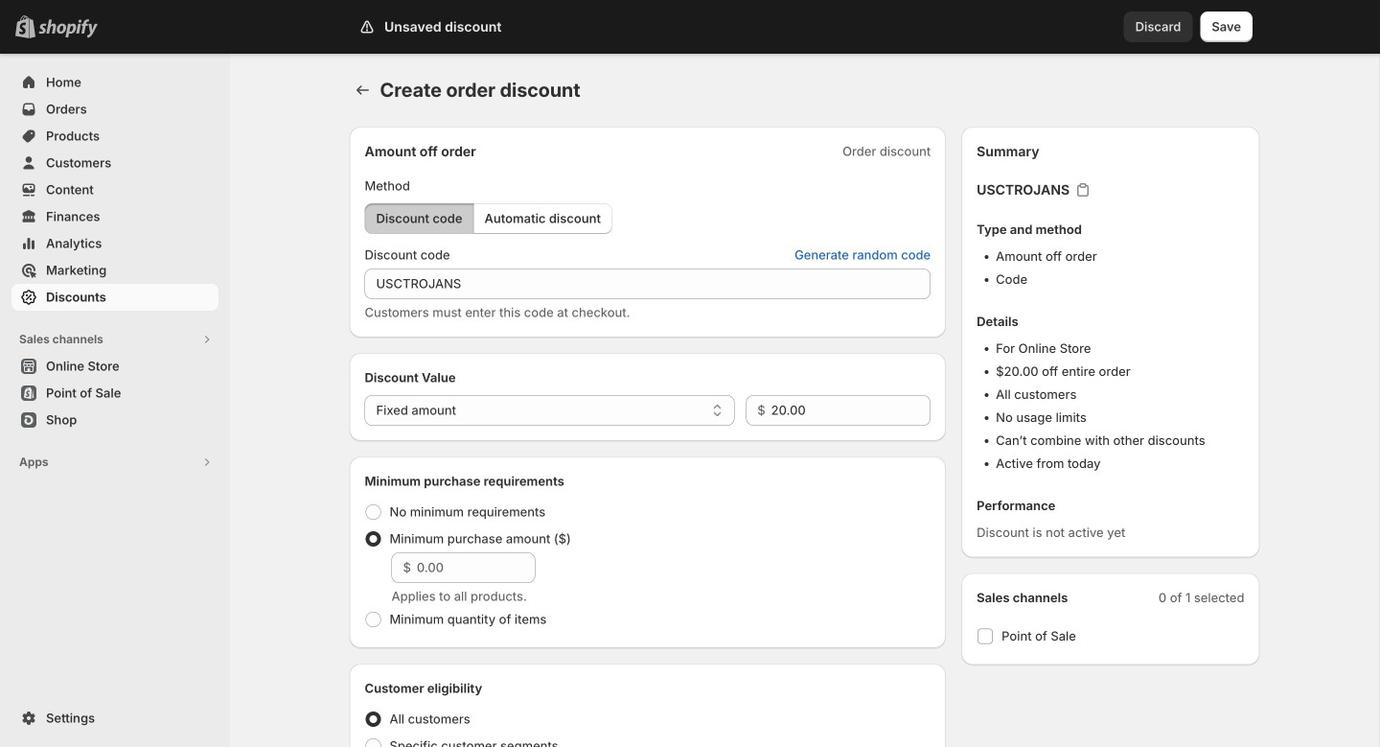Task type: locate. For each thing, give the bounding box(es) containing it.
shopify image
[[38, 19, 98, 38]]

0.00 text field
[[772, 395, 931, 426]]

0.00 text field
[[417, 552, 536, 583]]

None text field
[[365, 269, 931, 299]]



Task type: vqa. For each thing, say whether or not it's contained in the screenshot.
12th ROW from the bottom
no



